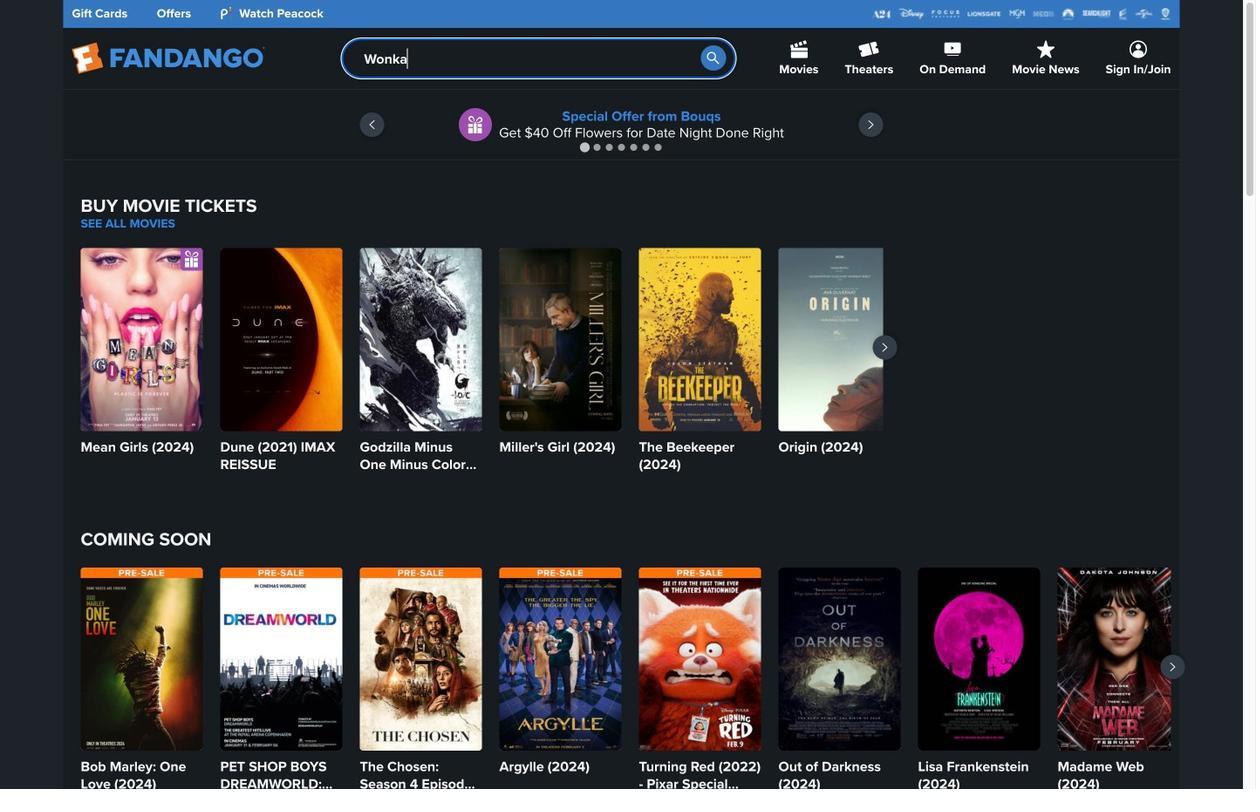 Task type: vqa. For each thing, say whether or not it's contained in the screenshot.
1 OF 2 group
no



Task type: describe. For each thing, give the bounding box(es) containing it.
mean girls (2024) poster image
[[81, 248, 203, 432]]

argylle (2024) poster image
[[499, 568, 622, 751]]

gift box white image
[[181, 248, 203, 271]]

godzilla minus one minus color (2024) poster image
[[360, 248, 482, 432]]

origin (2024) poster image
[[779, 248, 901, 432]]

the beekeeper (2024) poster image
[[639, 248, 761, 432]]

out of darkness (2024) poster image
[[779, 568, 901, 751]]

1 vertical spatial region
[[81, 248, 901, 477]]

dune (2021) imax reissue poster image
[[220, 248, 342, 432]]

lisa frankenstein (2024) poster image
[[918, 568, 1040, 751]]



Task type: locate. For each thing, give the bounding box(es) containing it.
pet shop boys dreamworld: the greatest hits live at the royal arena copenhagen (2024) poster image
[[220, 568, 342, 751]]

None search field
[[341, 38, 736, 79]]

select a slide to show tab list
[[63, 140, 1180, 154]]

madame web (2024) poster image
[[1058, 568, 1180, 751]]

region
[[63, 90, 1180, 160], [81, 248, 901, 477], [81, 568, 1185, 790]]

the chosen: season 4 episodes 1-3 poster image
[[360, 568, 482, 751]]

0 vertical spatial region
[[63, 90, 1180, 160]]

turning red (2022) - pixar special theatrical engagement poster image
[[639, 568, 761, 751]]

Search by city, state, zip or movie text field
[[341, 38, 736, 79]]

2 vertical spatial region
[[81, 568, 1185, 790]]

bob marley: one love (2024) poster image
[[81, 568, 203, 751]]

miller's girl (2024) poster image
[[499, 248, 622, 432]]



